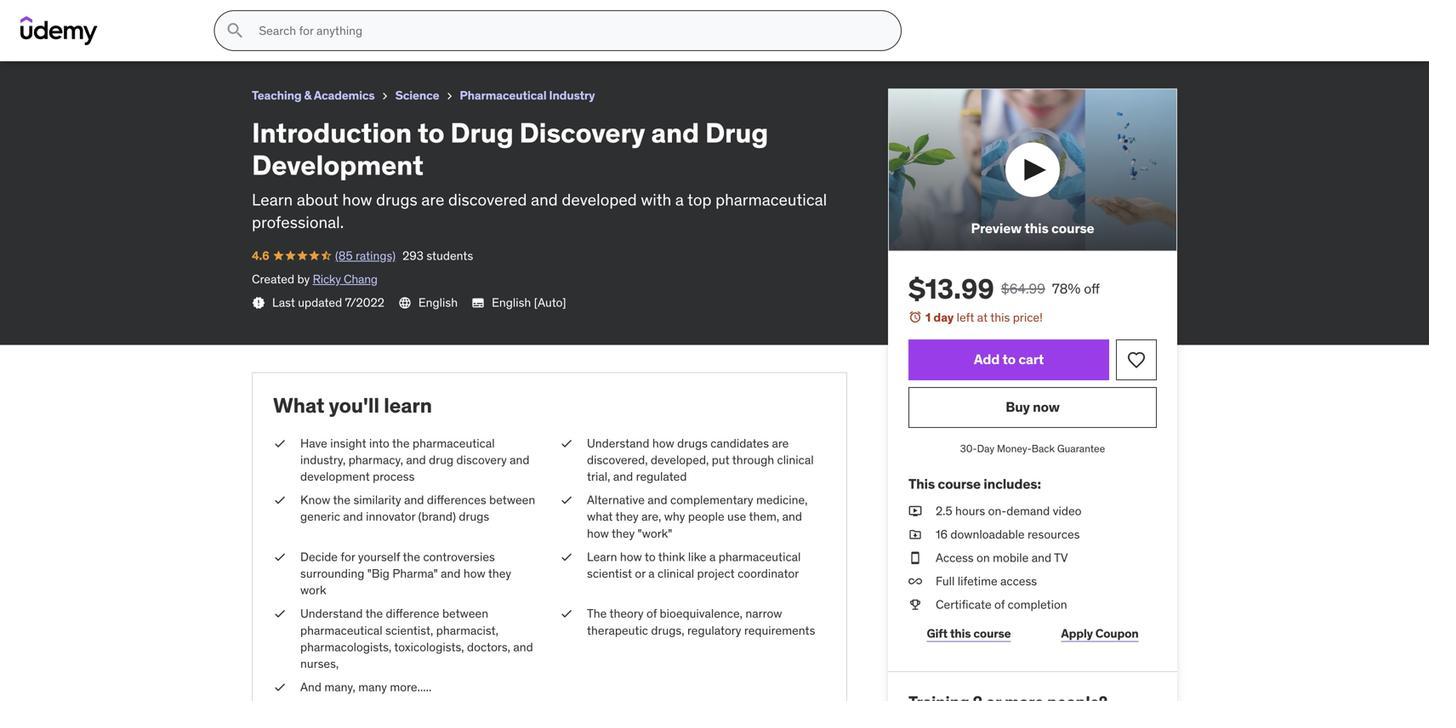 Task type: locate. For each thing, give the bounding box(es) containing it.
1 vertical spatial between
[[443, 606, 489, 621]]

or
[[635, 566, 646, 581]]

clinical right through
[[777, 452, 814, 468]]

are up through
[[772, 436, 789, 451]]

30-day money-back guarantee
[[961, 442, 1106, 455]]

xsmall image
[[252, 296, 266, 310], [560, 492, 574, 509], [273, 549, 287, 566], [909, 573, 923, 590], [273, 606, 287, 622], [560, 606, 574, 622], [273, 679, 287, 696]]

xsmall image for full
[[909, 573, 923, 590]]

drugs up developed,
[[678, 436, 708, 451]]

0 vertical spatial 4.6
[[14, 30, 31, 45]]

they down alternative
[[616, 509, 639, 524]]

course up "78%"
[[1052, 220, 1095, 237]]

the left difference
[[366, 606, 383, 621]]

1 horizontal spatial learn
[[587, 549, 618, 565]]

english for english
[[419, 295, 458, 310]]

they down what
[[612, 526, 635, 541]]

1 vertical spatial 4.6
[[252, 248, 269, 263]]

a left top
[[676, 189, 684, 210]]

last updated 7/2022
[[272, 295, 385, 310]]

293
[[403, 248, 424, 263]]

2 vertical spatial they
[[488, 566, 512, 581]]

the down development
[[333, 492, 351, 508]]

full
[[936, 574, 955, 589]]

0 vertical spatial between
[[489, 492, 536, 508]]

understand how drugs candidates are discovered, developed, put through clinical trial, and regulated
[[587, 436, 814, 484]]

know
[[300, 492, 331, 508]]

drugs up 293
[[376, 189, 418, 210]]

by
[[297, 271, 310, 287]]

have insight into the pharmaceutical industry, pharmacy, and drug discovery and development process
[[300, 436, 530, 484]]

development up about
[[252, 148, 424, 182]]

now
[[1033, 399, 1060, 416]]

0 vertical spatial are
[[422, 189, 445, 210]]

created
[[252, 271, 295, 287]]

preview this course
[[972, 220, 1095, 237]]

1 vertical spatial development
[[252, 148, 424, 182]]

trial,
[[587, 469, 611, 484]]

0 horizontal spatial introduction
[[14, 7, 95, 25]]

this for gift
[[951, 626, 971, 641]]

0 horizontal spatial learn
[[252, 189, 293, 210]]

development up 'teaching & academics'
[[278, 7, 365, 25]]

tv
[[1055, 550, 1069, 566]]

4.6
[[14, 30, 31, 45], [252, 248, 269, 263]]

course down certificate of completion
[[974, 626, 1011, 641]]

1 english from the left
[[419, 295, 458, 310]]

1 horizontal spatial this
[[991, 310, 1011, 325]]

to inside button
[[1003, 351, 1016, 368]]

course for gift this course
[[974, 626, 1011, 641]]

discovery down industry on the left top
[[520, 116, 646, 150]]

to for add to cart
[[1003, 351, 1016, 368]]

students
[[427, 248, 473, 263]]

development for introduction to drug discovery and drug development
[[278, 7, 365, 25]]

learn up professional.
[[252, 189, 293, 210]]

academics
[[314, 88, 375, 103]]

surrounding
[[300, 566, 365, 581]]

0 vertical spatial course
[[1052, 220, 1095, 237]]

to inside introduction to drug discovery and drug development learn about how drugs are discovered and developed with a top pharmaceutical professional.
[[418, 116, 445, 150]]

drugs inside introduction to drug discovery and drug development learn about how drugs are discovered and developed with a top pharmaceutical professional.
[[376, 189, 418, 210]]

1 vertical spatial are
[[772, 436, 789, 451]]

hours
[[956, 503, 986, 519]]

1 horizontal spatial a
[[676, 189, 684, 210]]

apply coupon button
[[1043, 617, 1157, 651]]

0 horizontal spatial drugs
[[376, 189, 418, 210]]

0 horizontal spatial between
[[443, 606, 489, 621]]

a right or
[[649, 566, 655, 581]]

discovery inside introduction to drug discovery and drug development learn about how drugs are discovered and developed with a top pharmaceutical professional.
[[520, 116, 646, 150]]

between down discovery
[[489, 492, 536, 508]]

learn inside introduction to drug discovery and drug development learn about how drugs are discovered and developed with a top pharmaceutical professional.
[[252, 189, 293, 210]]

drugs down differences
[[459, 509, 490, 524]]

learn up scientist
[[587, 549, 618, 565]]

2.5 hours on-demand video
[[936, 503, 1082, 519]]

this right at
[[991, 310, 1011, 325]]

of down full lifetime access
[[995, 597, 1005, 613]]

1 horizontal spatial (85
[[335, 248, 353, 263]]

2 vertical spatial drugs
[[459, 509, 490, 524]]

0 horizontal spatial 4.6
[[14, 30, 31, 45]]

toxicologists,
[[394, 640, 464, 655]]

apply
[[1062, 626, 1093, 641]]

pharmaceutical up pharmacologists,
[[300, 623, 383, 638]]

science
[[395, 88, 440, 103]]

1 horizontal spatial understand
[[587, 436, 650, 451]]

pharmaceutical industry
[[460, 88, 595, 103]]

0 horizontal spatial ratings)
[[71, 30, 112, 45]]

the inside have insight into the pharmaceutical industry, pharmacy, and drug discovery and development process
[[392, 436, 410, 451]]

drug up teaching
[[243, 7, 275, 25]]

the up pharma"
[[403, 549, 420, 565]]

teaching & academics
[[252, 88, 375, 103]]

introduction for introduction to drug discovery and drug development
[[14, 7, 95, 25]]

guarantee
[[1058, 442, 1106, 455]]

0 vertical spatial introduction
[[14, 7, 95, 25]]

how up or
[[620, 549, 642, 565]]

2 horizontal spatial drugs
[[678, 436, 708, 451]]

downloadable
[[951, 527, 1025, 542]]

access on mobile and tv
[[936, 550, 1069, 566]]

decide
[[300, 549, 338, 565]]

course up hours
[[938, 475, 981, 493]]

created by ricky chang
[[252, 271, 378, 287]]

left
[[957, 310, 975, 325]]

alternative
[[587, 492, 645, 508]]

alternative and complementary medicine, what they are, why people use them, and how they "work"
[[587, 492, 808, 541]]

xsmall image for certificate of completion
[[909, 597, 923, 613]]

requirements
[[745, 623, 816, 638]]

pharmacy,
[[349, 452, 403, 468]]

how right about
[[343, 189, 372, 210]]

2 horizontal spatial a
[[710, 549, 716, 565]]

0 horizontal spatial a
[[649, 566, 655, 581]]

to for introduction to drug discovery and drug development
[[98, 7, 111, 25]]

0 vertical spatial development
[[278, 7, 365, 25]]

bioequivalence,
[[660, 606, 743, 621]]

0 vertical spatial understand
[[587, 436, 650, 451]]

2 vertical spatial course
[[974, 626, 1011, 641]]

0 vertical spatial drugs
[[376, 189, 418, 210]]

1 vertical spatial learn
[[587, 549, 618, 565]]

a right like
[[710, 549, 716, 565]]

understand down work
[[300, 606, 363, 621]]

completion
[[1008, 597, 1068, 613]]

this
[[1025, 220, 1049, 237], [991, 310, 1011, 325], [951, 626, 971, 641]]

english right the course language icon
[[419, 295, 458, 310]]

chang
[[344, 271, 378, 287]]

how down what
[[587, 526, 609, 541]]

1 horizontal spatial are
[[772, 436, 789, 451]]

are inside understand how drugs candidates are discovered, developed, put through clinical trial, and regulated
[[772, 436, 789, 451]]

0 horizontal spatial understand
[[300, 606, 363, 621]]

2 english from the left
[[492, 295, 531, 310]]

drugs,
[[651, 623, 685, 638]]

preview
[[972, 220, 1022, 237]]

xsmall image for learn how to think like a pharmaceutical scientist or a clinical project coordinator
[[560, 549, 574, 566]]

off
[[1084, 280, 1100, 297]]

1 horizontal spatial introduction
[[252, 116, 412, 150]]

this right preview
[[1025, 220, 1049, 237]]

xsmall image
[[378, 89, 392, 103], [443, 89, 457, 103], [273, 435, 287, 452], [560, 435, 574, 452], [273, 492, 287, 509], [909, 503, 923, 520], [909, 526, 923, 543], [560, 549, 574, 566], [909, 550, 923, 567], [909, 597, 923, 613]]

0 horizontal spatial discovery
[[149, 7, 213, 25]]

pharmaceutical
[[460, 88, 547, 103]]

1 day left at this price!
[[926, 310, 1043, 325]]

the right into
[[392, 436, 410, 451]]

pharmaceutical up drug
[[413, 436, 495, 451]]

1 vertical spatial this
[[991, 310, 1011, 325]]

to
[[98, 7, 111, 25], [418, 116, 445, 150], [1003, 351, 1016, 368], [645, 549, 656, 565]]

30-
[[961, 442, 978, 455]]

are left discovered
[[422, 189, 445, 210]]

1 horizontal spatial ratings)
[[356, 248, 396, 263]]

xsmall image for have insight into the pharmaceutical industry, pharmacy, and drug discovery and development process
[[273, 435, 287, 452]]

development for introduction to drug discovery and drug development learn about how drugs are discovered and developed with a top pharmaceutical professional.
[[252, 148, 424, 182]]

and
[[300, 680, 322, 695]]

drugs inside understand how drugs candidates are discovered, developed, put through clinical trial, and regulated
[[678, 436, 708, 451]]

and inside decide for yourself the controversies surrounding "big pharma" and how they work
[[441, 566, 461, 581]]

of up drugs,
[[647, 606, 657, 621]]

0 horizontal spatial are
[[422, 189, 445, 210]]

understand up discovered,
[[587, 436, 650, 451]]

how down controversies
[[464, 566, 486, 581]]

2 vertical spatial this
[[951, 626, 971, 641]]

closed captions image
[[472, 296, 485, 310]]

0 vertical spatial discovery
[[149, 7, 213, 25]]

0 horizontal spatial clinical
[[658, 566, 695, 581]]

0 vertical spatial learn
[[252, 189, 293, 210]]

1 vertical spatial (85 ratings)
[[335, 248, 396, 263]]

0 vertical spatial (85 ratings)
[[51, 30, 112, 45]]

drugs for and
[[459, 509, 490, 524]]

submit search image
[[225, 20, 245, 41]]

scientist
[[587, 566, 632, 581]]

learn
[[252, 189, 293, 210], [587, 549, 618, 565]]

discovery for introduction to drug discovery and drug development
[[149, 7, 213, 25]]

development
[[300, 469, 370, 484]]

between up pharmacist,
[[443, 606, 489, 621]]

course inside 'button'
[[1052, 220, 1095, 237]]

1 vertical spatial discovery
[[520, 116, 646, 150]]

0 horizontal spatial (85
[[51, 30, 69, 45]]

access
[[1001, 574, 1038, 589]]

understand inside understand how drugs candidates are discovered, developed, put through clinical trial, and regulated
[[587, 436, 650, 451]]

1 vertical spatial understand
[[300, 606, 363, 621]]

doctors,
[[467, 640, 511, 655]]

introduction
[[14, 7, 95, 25], [252, 116, 412, 150]]

how inside alternative and complementary medicine, what they are, why people use them, and how they "work"
[[587, 526, 609, 541]]

introduction inside introduction to drug discovery and drug development learn about how drugs are discovered and developed with a top pharmaceutical professional.
[[252, 116, 412, 150]]

xsmall image for last
[[252, 296, 266, 310]]

the inside understand the difference between pharmaceutical scientist, pharmacist, pharmacologists, toxicologists, doctors, and nurses,
[[366, 606, 383, 621]]

clinical down think
[[658, 566, 695, 581]]

0 horizontal spatial this
[[951, 626, 971, 641]]

discovered
[[448, 189, 527, 210]]

english
[[419, 295, 458, 310], [492, 295, 531, 310]]

english [auto]
[[492, 295, 566, 310]]

work
[[300, 583, 326, 598]]

16 downloadable resources
[[936, 527, 1080, 542]]

1 horizontal spatial english
[[492, 295, 531, 310]]

you'll
[[329, 393, 380, 418]]

drugs
[[376, 189, 418, 210], [678, 436, 708, 451], [459, 509, 490, 524]]

and inside understand how drugs candidates are discovered, developed, put through clinical trial, and regulated
[[614, 469, 633, 484]]

pharmaceutical up coordinator on the bottom
[[719, 549, 801, 565]]

this inside 'button'
[[1025, 220, 1049, 237]]

2 horizontal spatial this
[[1025, 220, 1049, 237]]

innovator
[[366, 509, 416, 524]]

discovery left submit search "image" in the top of the page
[[149, 7, 213, 25]]

are inside introduction to drug discovery and drug development learn about how drugs are discovered and developed with a top pharmaceutical professional.
[[422, 189, 445, 210]]

1 horizontal spatial discovery
[[520, 116, 646, 150]]

1 vertical spatial course
[[938, 475, 981, 493]]

pharmaceutical
[[716, 189, 827, 210], [413, 436, 495, 451], [719, 549, 801, 565], [300, 623, 383, 638]]

understand for understand the difference between pharmaceutical scientist, pharmacist, pharmacologists, toxicologists, doctors, and nurses,
[[300, 606, 363, 621]]

like
[[688, 549, 707, 565]]

7/2022
[[345, 295, 385, 310]]

generic
[[300, 509, 340, 524]]

1 horizontal spatial between
[[489, 492, 536, 508]]

1 vertical spatial drugs
[[678, 436, 708, 451]]

for
[[341, 549, 355, 565]]

0 horizontal spatial english
[[419, 295, 458, 310]]

apply coupon
[[1062, 626, 1139, 641]]

how up developed,
[[653, 436, 675, 451]]

pharmaceutical right top
[[716, 189, 827, 210]]

0 horizontal spatial of
[[647, 606, 657, 621]]

1 vertical spatial introduction
[[252, 116, 412, 150]]

1 horizontal spatial drugs
[[459, 509, 490, 524]]

0 vertical spatial a
[[676, 189, 684, 210]]

drugs inside 'know the similarity and differences between generic and innovator (brand) drugs'
[[459, 509, 490, 524]]

english right closed captions icon
[[492, 295, 531, 310]]

course language image
[[398, 296, 412, 310]]

clinical inside learn how to think like a pharmaceutical scientist or a clinical project coordinator
[[658, 566, 695, 581]]

development inside introduction to drug discovery and drug development learn about how drugs are discovered and developed with a top pharmaceutical professional.
[[252, 148, 424, 182]]

1 vertical spatial (85
[[335, 248, 353, 263]]

clinical
[[777, 452, 814, 468], [658, 566, 695, 581]]

price!
[[1013, 310, 1043, 325]]

they down controversies
[[488, 566, 512, 581]]

gift this course link
[[909, 617, 1030, 651]]

discovery
[[149, 7, 213, 25], [520, 116, 646, 150]]

xsmall image for understand how drugs candidates are discovered, developed, put through clinical trial, and regulated
[[560, 435, 574, 452]]

0 vertical spatial this
[[1025, 220, 1049, 237]]

difference
[[386, 606, 440, 621]]

understand inside understand the difference between pharmaceutical scientist, pharmacist, pharmacologists, toxicologists, doctors, and nurses,
[[300, 606, 363, 621]]

1 vertical spatial ratings)
[[356, 248, 396, 263]]

understand for understand how drugs candidates are discovered, developed, put through clinical trial, and regulated
[[587, 436, 650, 451]]

1 vertical spatial clinical
[[658, 566, 695, 581]]

science link
[[395, 85, 440, 106]]

this right gift
[[951, 626, 971, 641]]

industry,
[[300, 452, 346, 468]]

of inside 'the theory of bioequivalence, narrow therapeutic drugs, regulatory requirements'
[[647, 606, 657, 621]]

how
[[343, 189, 372, 210], [653, 436, 675, 451], [587, 526, 609, 541], [620, 549, 642, 565], [464, 566, 486, 581]]

1 horizontal spatial clinical
[[777, 452, 814, 468]]

0 vertical spatial clinical
[[777, 452, 814, 468]]



Task type: describe. For each thing, give the bounding box(es) containing it.
access
[[936, 550, 974, 566]]

developed
[[562, 189, 637, 210]]

xsmall image for 16 downloadable resources
[[909, 526, 923, 543]]

to inside learn how to think like a pharmaceutical scientist or a clinical project coordinator
[[645, 549, 656, 565]]

are,
[[642, 509, 662, 524]]

cart
[[1019, 351, 1044, 368]]

to for introduction to drug discovery and drug development learn about how drugs are discovered and developed with a top pharmaceutical professional.
[[418, 116, 445, 150]]

coupon
[[1096, 626, 1139, 641]]

0 vertical spatial (85
[[51, 30, 69, 45]]

what you'll learn
[[273, 393, 432, 418]]

many,
[[325, 680, 356, 695]]

theory
[[610, 606, 644, 621]]

english for english [auto]
[[492, 295, 531, 310]]

with
[[641, 189, 672, 210]]

therapeutic
[[587, 623, 649, 638]]

xsmall image for access on mobile and tv
[[909, 550, 923, 567]]

they inside decide for yourself the controversies surrounding "big pharma" and how they work
[[488, 566, 512, 581]]

Search for anything text field
[[256, 16, 881, 45]]

between inside 'know the similarity and differences between generic and innovator (brand) drugs'
[[489, 492, 536, 508]]

course for preview this course
[[1052, 220, 1095, 237]]

2.5
[[936, 503, 953, 519]]

full lifetime access
[[936, 574, 1038, 589]]

pharmaceutical industry link
[[460, 85, 595, 106]]

the inside 'know the similarity and differences between generic and innovator (brand) drugs'
[[333, 492, 351, 508]]

what
[[587, 509, 613, 524]]

the inside decide for yourself the controversies surrounding "big pharma" and how they work
[[403, 549, 420, 565]]

this for preview
[[1025, 220, 1049, 237]]

$13.99 $64.99 78% off
[[909, 272, 1100, 306]]

developed,
[[651, 452, 709, 468]]

how inside understand how drugs candidates are discovered, developed, put through clinical trial, and regulated
[[653, 436, 675, 451]]

&
[[304, 88, 312, 103]]

xsmall image for alternative
[[560, 492, 574, 509]]

nurses,
[[300, 656, 339, 671]]

regulatory
[[688, 623, 742, 638]]

introduction to drug discovery and drug development learn about how drugs are discovered and developed with a top pharmaceutical professional.
[[252, 116, 827, 233]]

wishlist image
[[1127, 350, 1147, 370]]

what
[[273, 393, 325, 418]]

add to cart button
[[909, 339, 1110, 380]]

how inside introduction to drug discovery and drug development learn about how drugs are discovered and developed with a top pharmaceutical professional.
[[343, 189, 372, 210]]

on-
[[989, 503, 1007, 519]]

narrow
[[746, 606, 783, 621]]

yourself
[[358, 549, 400, 565]]

similarity
[[354, 492, 402, 508]]

medicine,
[[757, 492, 808, 508]]

understand the difference between pharmaceutical scientist, pharmacist, pharmacologists, toxicologists, doctors, and nurses,
[[300, 606, 533, 671]]

xsmall image for know the similarity and differences between generic and innovator (brand) drugs
[[273, 492, 287, 509]]

put
[[712, 452, 730, 468]]

people
[[688, 509, 725, 524]]

clinical inside understand how drugs candidates are discovered, developed, put through clinical trial, and regulated
[[777, 452, 814, 468]]

1 horizontal spatial (85 ratings)
[[335, 248, 396, 263]]

learn
[[384, 393, 432, 418]]

learn inside learn how to think like a pharmaceutical scientist or a clinical project coordinator
[[587, 549, 618, 565]]

lifetime
[[958, 574, 998, 589]]

pharmacist,
[[436, 623, 499, 638]]

pharmaceutical inside have insight into the pharmaceutical industry, pharmacy, and drug discovery and development process
[[413, 436, 495, 451]]

day
[[978, 442, 995, 455]]

controversies
[[423, 549, 495, 565]]

includes:
[[984, 475, 1042, 493]]

buy
[[1006, 399, 1030, 416]]

1 vertical spatial they
[[612, 526, 635, 541]]

pharmacologists,
[[300, 640, 392, 655]]

and inside understand the difference between pharmaceutical scientist, pharmacist, pharmacologists, toxicologists, doctors, and nurses,
[[514, 640, 533, 655]]

top
[[688, 189, 712, 210]]

drug up top
[[706, 116, 769, 150]]

1 horizontal spatial 4.6
[[252, 248, 269, 263]]

teaching
[[252, 88, 302, 103]]

on
[[977, 550, 990, 566]]

learn how to think like a pharmaceutical scientist or a clinical project coordinator
[[587, 549, 801, 581]]

introduction for introduction to drug discovery and drug development learn about how drugs are discovered and developed with a top pharmaceutical professional.
[[252, 116, 412, 150]]

know the similarity and differences between generic and innovator (brand) drugs
[[300, 492, 536, 524]]

introduction to drug discovery and drug development
[[14, 7, 365, 25]]

between inside understand the difference between pharmaceutical scientist, pharmacist, pharmacologists, toxicologists, doctors, and nurses,
[[443, 606, 489, 621]]

last
[[272, 295, 295, 310]]

1 horizontal spatial of
[[995, 597, 1005, 613]]

alarm image
[[909, 310, 923, 324]]

ricky chang link
[[313, 271, 378, 287]]

xsmall image for 2.5 hours on-demand video
[[909, 503, 923, 520]]

78%
[[1053, 280, 1081, 297]]

xsmall image for understand
[[273, 606, 287, 622]]

have
[[300, 436, 328, 451]]

preview this course button
[[889, 89, 1178, 251]]

a inside introduction to drug discovery and drug development learn about how drugs are discovered and developed with a top pharmaceutical professional.
[[676, 189, 684, 210]]

scientist,
[[386, 623, 433, 638]]

1 vertical spatial a
[[710, 549, 716, 565]]

process
[[373, 469, 415, 484]]

udemy image
[[20, 16, 98, 45]]

pharmaceutical inside learn how to think like a pharmaceutical scientist or a clinical project coordinator
[[719, 549, 801, 565]]

certificate
[[936, 597, 992, 613]]

buy now
[[1006, 399, 1060, 416]]

mobile
[[993, 550, 1029, 566]]

pharmaceutical inside introduction to drug discovery and drug development learn about how drugs are discovered and developed with a top pharmaceutical professional.
[[716, 189, 827, 210]]

coordinator
[[738, 566, 799, 581]]

drugs for discovery
[[376, 189, 418, 210]]

gift this course
[[927, 626, 1011, 641]]

0 vertical spatial they
[[616, 509, 639, 524]]

pharma"
[[393, 566, 438, 581]]

and many, many more.....
[[300, 680, 432, 695]]

differences
[[427, 492, 487, 508]]

0 vertical spatial ratings)
[[71, 30, 112, 45]]

regulated
[[636, 469, 687, 484]]

them,
[[749, 509, 780, 524]]

293 students
[[403, 248, 473, 263]]

professional.
[[252, 212, 344, 233]]

how inside decide for yourself the controversies surrounding "big pharma" and how they work
[[464, 566, 486, 581]]

xsmall image for decide
[[273, 549, 287, 566]]

2 vertical spatial a
[[649, 566, 655, 581]]

add
[[974, 351, 1000, 368]]

0 horizontal spatial (85 ratings)
[[51, 30, 112, 45]]

industry
[[549, 88, 595, 103]]

this
[[909, 475, 935, 493]]

money-
[[997, 442, 1032, 455]]

many
[[359, 680, 387, 695]]

demand
[[1007, 503, 1050, 519]]

use
[[728, 509, 747, 524]]

about
[[297, 189, 339, 210]]

project
[[697, 566, 735, 581]]

drug right udemy image
[[114, 7, 146, 25]]

pharmaceutical inside understand the difference between pharmaceutical scientist, pharmacist, pharmacologists, toxicologists, doctors, and nurses,
[[300, 623, 383, 638]]

how inside learn how to think like a pharmaceutical scientist or a clinical project coordinator
[[620, 549, 642, 565]]

drug down pharmaceutical
[[451, 116, 514, 150]]

add to cart
[[974, 351, 1044, 368]]

discovery for introduction to drug discovery and drug development learn about how drugs are discovered and developed with a top pharmaceutical professional.
[[520, 116, 646, 150]]

xsmall image for the
[[560, 606, 574, 622]]

insight
[[330, 436, 366, 451]]

think
[[659, 549, 686, 565]]

teaching & academics link
[[252, 85, 375, 106]]

the theory of bioequivalence, narrow therapeutic drugs, regulatory requirements
[[587, 606, 816, 638]]

xsmall image for and
[[273, 679, 287, 696]]



Task type: vqa. For each thing, say whether or not it's contained in the screenshot.
2.5
yes



